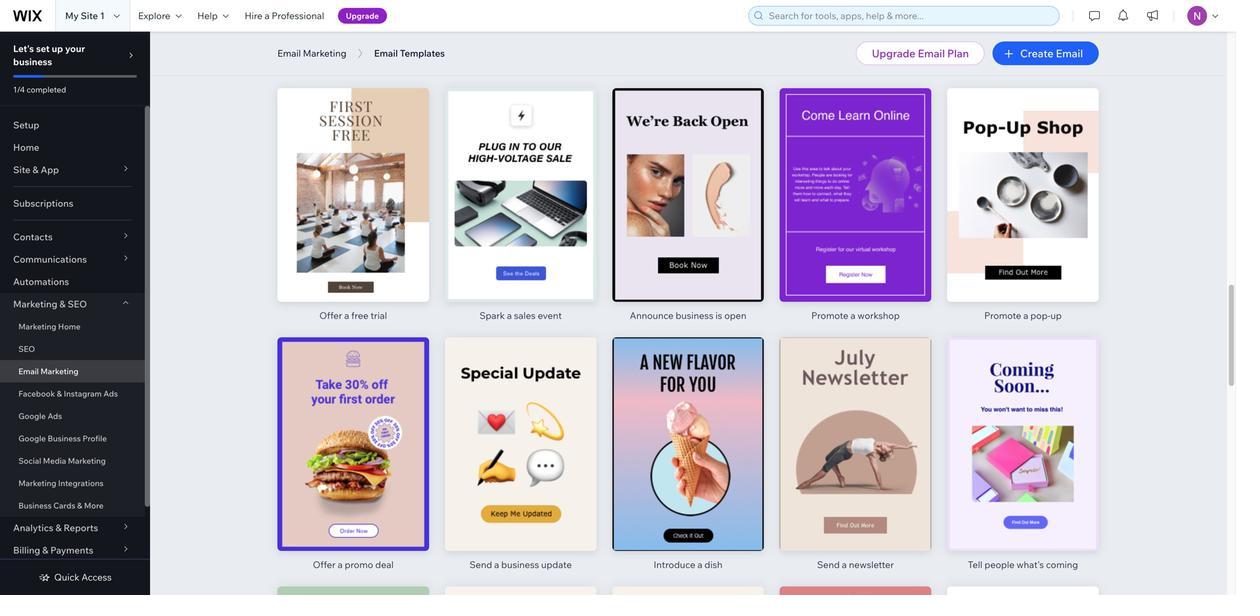 Task type: vqa. For each thing, say whether or not it's contained in the screenshot.
"3.0 (10)"
no



Task type: describe. For each thing, give the bounding box(es) containing it.
sales
[[514, 310, 536, 321]]

marketing & seo
[[13, 298, 87, 310]]

subscriptions
[[13, 198, 73, 209]]

facebook
[[18, 389, 55, 399]]

professional
[[272, 10, 324, 21]]

& for seo
[[59, 298, 66, 310]]

site inside site & app dropdown button
[[13, 164, 30, 175]]

a for business
[[494, 559, 499, 571]]

marketing & seo button
[[0, 293, 145, 315]]

contacts
[[13, 231, 53, 243]]

0 vertical spatial business
[[48, 434, 81, 444]]

offer a promo deal
[[313, 559, 394, 571]]

tell
[[968, 559, 983, 571]]

1/4
[[13, 85, 25, 94]]

seo inside marketing & seo popup button
[[68, 298, 87, 310]]

my
[[65, 10, 79, 21]]

access
[[82, 572, 112, 583]]

email inside sidebar 'element'
[[18, 366, 39, 376]]

send for send a newsletter
[[818, 559, 840, 571]]

google business profile link
[[0, 427, 145, 450]]

reports
[[64, 522, 98, 534]]

ads inside 'google ads' link
[[48, 411, 62, 421]]

marketing down the social
[[18, 478, 56, 488]]

announce business is open
[[630, 310, 747, 321]]

more
[[84, 501, 104, 511]]

facebook & instagram ads
[[18, 389, 118, 399]]

a for promo
[[338, 559, 343, 571]]

a for sales
[[507, 310, 512, 321]]

up inside let's set up your business
[[52, 43, 63, 54]]

2 horizontal spatial up
[[1051, 310, 1062, 321]]

marketing home
[[18, 322, 81, 332]]

create email button
[[993, 41, 1099, 65]]

& left more
[[77, 501, 82, 511]]

a for workshop
[[851, 310, 856, 321]]

promote for promote a workshop
[[812, 310, 849, 321]]

hire a professional link
[[237, 0, 332, 32]]

business cards & more link
[[0, 495, 145, 517]]

instagram
[[64, 389, 102, 399]]

app
[[41, 164, 59, 175]]

analytics
[[13, 522, 53, 534]]

analytics & reports button
[[0, 517, 145, 539]]

promote for promote a pop-up
[[985, 310, 1022, 321]]

completed
[[27, 85, 66, 94]]

send a business update
[[470, 559, 572, 571]]

let's set up your business
[[13, 43, 85, 67]]

plan
[[948, 47, 969, 60]]

set
[[36, 43, 50, 54]]

promote a pop-up
[[985, 310, 1062, 321]]

contacts button
[[0, 226, 145, 248]]

seo link
[[0, 338, 145, 360]]

setup
[[13, 119, 39, 131]]

explore
[[138, 10, 170, 21]]

boost
[[312, 61, 337, 72]]

business inside let's set up your business
[[13, 56, 52, 67]]

promo
[[345, 559, 373, 571]]

google ads link
[[0, 405, 145, 427]]

marketing up facebook & instagram ads
[[41, 366, 78, 376]]

sale
[[1053, 61, 1070, 72]]

google business profile
[[18, 434, 107, 444]]

fill
[[816, 61, 828, 72]]

billing & payments button
[[0, 539, 145, 562]]

newsletter
[[849, 559, 894, 571]]

social
[[18, 456, 41, 466]]

upgrade email plan
[[872, 47, 969, 60]]

is
[[716, 310, 723, 321]]

quick access
[[54, 572, 112, 583]]

pop-
[[1031, 310, 1051, 321]]

& for instagram
[[57, 389, 62, 399]]

deal
[[375, 559, 394, 571]]

offer a free trial
[[320, 310, 387, 321]]

hire a professional
[[245, 10, 324, 21]]

flash
[[1030, 61, 1051, 72]]

introduce
[[654, 559, 696, 571]]

spark
[[480, 310, 505, 321]]

email inside button
[[918, 47, 945, 60]]

payments
[[50, 545, 93, 556]]

introduce a dish
[[654, 559, 723, 571]]

hire
[[245, 10, 263, 21]]

marketing up integrations on the bottom left of page
[[68, 456, 106, 466]]

ads inside facebook & instagram ads link
[[103, 389, 118, 399]]

spark a sales event
[[480, 310, 562, 321]]

trial
[[371, 310, 387, 321]]

send for send a business update
[[470, 559, 492, 571]]

home link
[[0, 136, 145, 159]]

help
[[197, 10, 218, 21]]

site & app button
[[0, 159, 145, 181]]

a for pop-
[[1024, 310, 1029, 321]]

email down 'hire a professional' link
[[278, 47, 301, 59]]



Task type: locate. For each thing, give the bounding box(es) containing it.
email up facebook on the left bottom of the page
[[18, 366, 39, 376]]

your left classes
[[844, 61, 863, 72]]

email left plan
[[918, 47, 945, 60]]

1 vertical spatial business
[[676, 310, 714, 321]]

1 horizontal spatial site
[[81, 10, 98, 21]]

seo down marketing home
[[18, 344, 35, 354]]

your
[[65, 43, 85, 54], [844, 61, 863, 72]]

business left is
[[676, 310, 714, 321]]

email marketing inside button
[[278, 47, 347, 59]]

ads up google business profile
[[48, 411, 62, 421]]

1 vertical spatial google
[[18, 434, 46, 444]]

upgrade for upgrade
[[346, 11, 379, 21]]

send a newsletter
[[818, 559, 894, 571]]

announce for announce a flash sale
[[977, 61, 1021, 72]]

1 vertical spatial announce
[[630, 310, 674, 321]]

google up the social
[[18, 434, 46, 444]]

cards
[[53, 501, 75, 511]]

1 vertical spatial business
[[18, 501, 52, 511]]

billing & payments
[[13, 545, 93, 556]]

& down business cards & more
[[56, 522, 62, 534]]

help button
[[190, 0, 237, 32]]

0 vertical spatial email marketing
[[278, 47, 347, 59]]

upgrade up "boost online orders"
[[346, 11, 379, 21]]

0 horizontal spatial business
[[13, 56, 52, 67]]

1 horizontal spatial seo
[[68, 298, 87, 310]]

integrations
[[58, 478, 104, 488]]

email marketing for email marketing link
[[18, 366, 78, 376]]

email up sale
[[1056, 47, 1084, 60]]

seo
[[68, 298, 87, 310], [18, 344, 35, 354]]

offer
[[320, 310, 342, 321], [313, 559, 336, 571]]

0 vertical spatial offer
[[320, 310, 342, 321]]

offer for offer a free trial
[[320, 310, 342, 321]]

0 vertical spatial home
[[13, 142, 39, 153]]

a left sales
[[507, 310, 512, 321]]

upgrade up classes
[[872, 47, 916, 60]]

update
[[541, 559, 572, 571]]

business down the let's
[[13, 56, 52, 67]]

Search for tools, apps, help & more... field
[[765, 7, 1056, 25]]

tell people what's coming
[[968, 559, 1079, 571]]

let's
[[13, 43, 34, 54]]

1 send from the left
[[470, 559, 492, 571]]

free
[[351, 310, 369, 321]]

business left update
[[502, 559, 539, 571]]

1 vertical spatial up
[[830, 61, 841, 72]]

marketing inside popup button
[[13, 298, 57, 310]]

billing
[[13, 545, 40, 556]]

& right facebook on the left bottom of the page
[[57, 389, 62, 399]]

automations
[[13, 276, 69, 287]]

workshop
[[858, 310, 900, 321]]

announce for announce business is open
[[630, 310, 674, 321]]

a for professional
[[265, 10, 270, 21]]

a for flash
[[1023, 61, 1028, 72]]

create
[[1021, 47, 1054, 60]]

home down marketing & seo popup button
[[58, 322, 81, 332]]

offer left free
[[320, 310, 342, 321]]

0 vertical spatial ads
[[103, 389, 118, 399]]

0 horizontal spatial upgrade
[[346, 11, 379, 21]]

a left flash on the top right
[[1023, 61, 1028, 72]]

send
[[470, 559, 492, 571], [818, 559, 840, 571]]

coming
[[1047, 559, 1079, 571]]

communications
[[13, 254, 87, 265]]

a for dish
[[698, 559, 703, 571]]

marketing integrations link
[[0, 472, 145, 495]]

marketing down automations
[[13, 298, 57, 310]]

quick access button
[[38, 572, 112, 583]]

business
[[13, 56, 52, 67], [676, 310, 714, 321], [502, 559, 539, 571]]

business up the analytics
[[18, 501, 52, 511]]

0 horizontal spatial site
[[13, 164, 30, 175]]

up
[[52, 43, 63, 54], [830, 61, 841, 72], [1051, 310, 1062, 321]]

marketing up boost
[[303, 47, 347, 59]]

quick
[[54, 572, 79, 583]]

email
[[918, 47, 945, 60], [1056, 47, 1084, 60], [278, 47, 301, 59], [18, 366, 39, 376]]

my site 1
[[65, 10, 105, 21]]

profile
[[83, 434, 107, 444]]

a for free
[[344, 310, 349, 321]]

communications button
[[0, 248, 145, 271]]

marketing integrations
[[18, 478, 104, 488]]

2 google from the top
[[18, 434, 46, 444]]

2 promote from the left
[[985, 310, 1022, 321]]

upgrade email plan button
[[857, 41, 985, 65]]

0 vertical spatial business
[[13, 56, 52, 67]]

1 horizontal spatial home
[[58, 322, 81, 332]]

2 vertical spatial up
[[1051, 310, 1062, 321]]

1 horizontal spatial announce
[[977, 61, 1021, 72]]

2 horizontal spatial business
[[676, 310, 714, 321]]

orders
[[367, 61, 395, 72]]

event
[[538, 310, 562, 321]]

social media marketing
[[18, 456, 106, 466]]

upgrade button
[[338, 8, 387, 24]]

email marketing inside sidebar 'element'
[[18, 366, 78, 376]]

automations link
[[0, 271, 145, 293]]

email marketing link
[[0, 360, 145, 383]]

1 horizontal spatial upgrade
[[872, 47, 916, 60]]

1 vertical spatial offer
[[313, 559, 336, 571]]

seo down "automations" link
[[68, 298, 87, 310]]

0 horizontal spatial seo
[[18, 344, 35, 354]]

1 horizontal spatial your
[[844, 61, 863, 72]]

0 vertical spatial site
[[81, 10, 98, 21]]

1 google from the top
[[18, 411, 46, 421]]

a right hire
[[265, 10, 270, 21]]

google down facebook on the left bottom of the page
[[18, 411, 46, 421]]

0 horizontal spatial up
[[52, 43, 63, 54]]

people
[[985, 559, 1015, 571]]

a for newsletter
[[842, 559, 847, 571]]

google for google business profile
[[18, 434, 46, 444]]

upgrade inside button
[[872, 47, 916, 60]]

marketing down marketing & seo
[[18, 322, 56, 332]]

social media marketing link
[[0, 450, 145, 472]]

business
[[48, 434, 81, 444], [18, 501, 52, 511]]

1
[[100, 10, 105, 21]]

marketing home link
[[0, 315, 145, 338]]

sidebar element
[[0, 32, 150, 595]]

a
[[265, 10, 270, 21], [1023, 61, 1028, 72], [344, 310, 349, 321], [507, 310, 512, 321], [851, 310, 856, 321], [1024, 310, 1029, 321], [338, 559, 343, 571], [494, 559, 499, 571], [698, 559, 703, 571], [842, 559, 847, 571]]

& inside dropdown button
[[56, 522, 62, 534]]

site left app
[[13, 164, 30, 175]]

1/4 completed
[[13, 85, 66, 94]]

online
[[339, 61, 365, 72]]

email marketing up facebook on the left bottom of the page
[[18, 366, 78, 376]]

1 horizontal spatial ads
[[103, 389, 118, 399]]

subscriptions link
[[0, 192, 145, 215]]

1 horizontal spatial up
[[830, 61, 841, 72]]

email marketing for email marketing button
[[278, 47, 347, 59]]

a left dish
[[698, 559, 703, 571]]

1 horizontal spatial promote
[[985, 310, 1022, 321]]

1 vertical spatial site
[[13, 164, 30, 175]]

a left free
[[344, 310, 349, 321]]

0 vertical spatial up
[[52, 43, 63, 54]]

offer left promo
[[313, 559, 336, 571]]

promote left the workshop
[[812, 310, 849, 321]]

promote a workshop
[[812, 310, 900, 321]]

ads
[[103, 389, 118, 399], [48, 411, 62, 421]]

marketing
[[303, 47, 347, 59], [13, 298, 57, 310], [18, 322, 56, 332], [41, 366, 78, 376], [68, 456, 106, 466], [18, 478, 56, 488]]

a left pop- on the right bottom of page
[[1024, 310, 1029, 321]]

1 horizontal spatial email marketing
[[278, 47, 347, 59]]

your right the set
[[65, 43, 85, 54]]

0 horizontal spatial send
[[470, 559, 492, 571]]

upgrade inside button
[[346, 11, 379, 21]]

1 vertical spatial upgrade
[[872, 47, 916, 60]]

email marketing button
[[271, 43, 353, 63]]

1 vertical spatial your
[[844, 61, 863, 72]]

marketing inside button
[[303, 47, 347, 59]]

1 vertical spatial ads
[[48, 411, 62, 421]]

google ads
[[18, 411, 62, 421]]

0 horizontal spatial promote
[[812, 310, 849, 321]]

site
[[81, 10, 98, 21], [13, 164, 30, 175]]

a left newsletter at the bottom of the page
[[842, 559, 847, 571]]

email marketing up boost
[[278, 47, 347, 59]]

0 horizontal spatial announce
[[630, 310, 674, 321]]

facebook & instagram ads link
[[0, 383, 145, 405]]

offer for offer a promo deal
[[313, 559, 336, 571]]

what's
[[1017, 559, 1044, 571]]

2 send from the left
[[818, 559, 840, 571]]

fill up your classes
[[816, 61, 896, 72]]

announce
[[977, 61, 1021, 72], [630, 310, 674, 321]]

1 vertical spatial email marketing
[[18, 366, 78, 376]]

0 horizontal spatial ads
[[48, 411, 62, 421]]

& inside dropdown button
[[33, 164, 39, 175]]

& left app
[[33, 164, 39, 175]]

your inside let's set up your business
[[65, 43, 85, 54]]

promote
[[812, 310, 849, 321], [985, 310, 1022, 321]]

ads right instagram
[[103, 389, 118, 399]]

dish
[[705, 559, 723, 571]]

0 vertical spatial your
[[65, 43, 85, 54]]

business up social media marketing
[[48, 434, 81, 444]]

& for payments
[[42, 545, 48, 556]]

a left promo
[[338, 559, 343, 571]]

google
[[18, 411, 46, 421], [18, 434, 46, 444]]

1 promote from the left
[[812, 310, 849, 321]]

a left update
[[494, 559, 499, 571]]

upgrade for upgrade email plan
[[872, 47, 916, 60]]

& down "automations" link
[[59, 298, 66, 310]]

& for app
[[33, 164, 39, 175]]

& for reports
[[56, 522, 62, 534]]

site left 1
[[81, 10, 98, 21]]

0 vertical spatial google
[[18, 411, 46, 421]]

boost online orders
[[312, 61, 395, 72]]

0 vertical spatial announce
[[977, 61, 1021, 72]]

0 horizontal spatial your
[[65, 43, 85, 54]]

0 horizontal spatial home
[[13, 142, 39, 153]]

analytics & reports
[[13, 522, 98, 534]]

0 vertical spatial seo
[[68, 298, 87, 310]]

create email
[[1021, 47, 1084, 60]]

business cards & more
[[18, 501, 104, 511]]

& right billing
[[42, 545, 48, 556]]

announce a flash sale
[[977, 61, 1070, 72]]

promote left pop- on the right bottom of page
[[985, 310, 1022, 321]]

1 vertical spatial home
[[58, 322, 81, 332]]

1 vertical spatial seo
[[18, 344, 35, 354]]

site & app
[[13, 164, 59, 175]]

google for google ads
[[18, 411, 46, 421]]

2 vertical spatial business
[[502, 559, 539, 571]]

1 horizontal spatial send
[[818, 559, 840, 571]]

0 horizontal spatial email marketing
[[18, 366, 78, 376]]

0 vertical spatial upgrade
[[346, 11, 379, 21]]

home down setup
[[13, 142, 39, 153]]

1 horizontal spatial business
[[502, 559, 539, 571]]

setup link
[[0, 114, 145, 136]]

a left the workshop
[[851, 310, 856, 321]]

open
[[725, 310, 747, 321]]

seo inside seo link
[[18, 344, 35, 354]]



